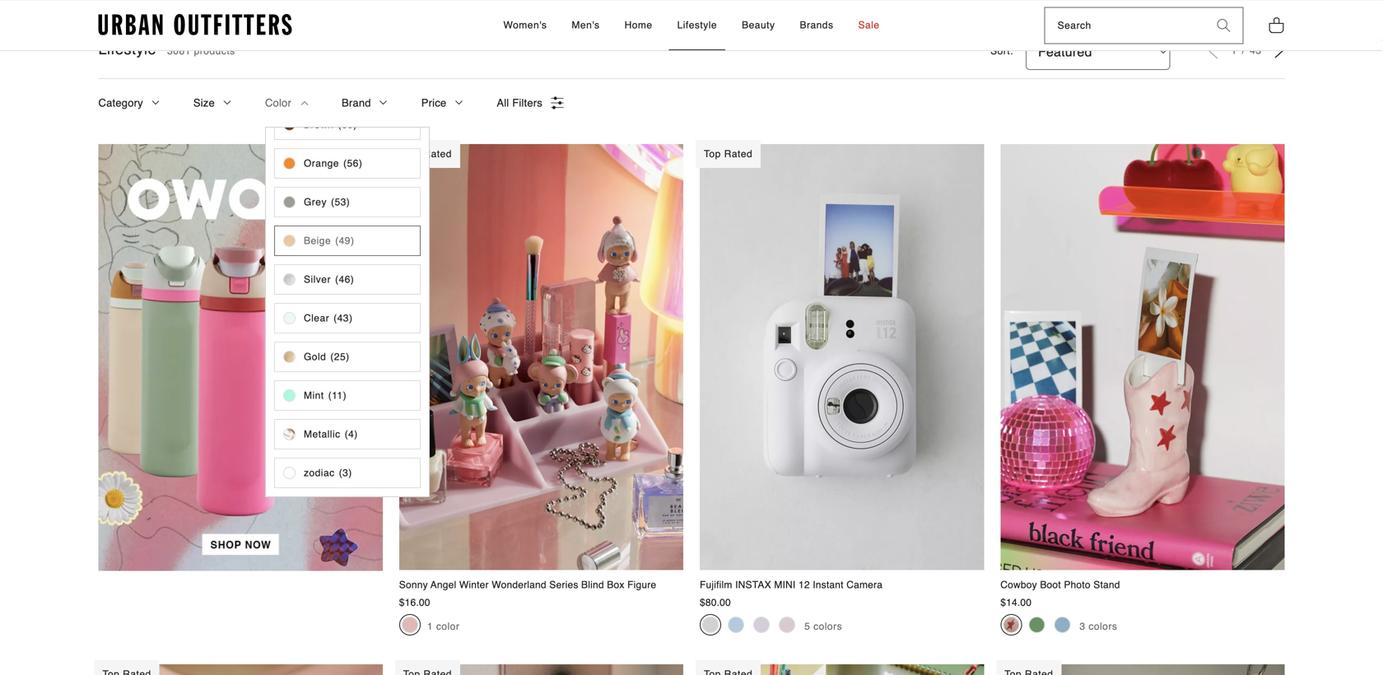 Task type: describe. For each thing, give the bounding box(es) containing it.
size button
[[193, 79, 232, 127]]

brands
[[800, 19, 834, 31]]

rated for angel
[[424, 148, 452, 160]]

miffy coin bank image
[[399, 665, 684, 675]]

(56)
[[343, 158, 363, 169]]

3 colors
[[1080, 621, 1118, 632]]

women's link
[[495, 1, 555, 50]]

3081 products
[[167, 45, 235, 57]]

owala image
[[98, 144, 383, 571]]

fujifilm instax mini 12 instant camera
[[700, 579, 883, 591]]

zodiac
[[304, 468, 335, 479]]

top for sonny angel winter wonderland series blind box figure
[[403, 148, 421, 160]]

filters
[[512, 97, 543, 109]]

silver
[[304, 274, 331, 286]]

1 for 1 color
[[427, 621, 433, 632]]

price
[[421, 97, 447, 109]]

men's
[[572, 19, 600, 31]]

wonderland
[[492, 579, 547, 591]]

angel
[[431, 579, 457, 591]]

(46)
[[335, 274, 354, 286]]

category button
[[98, 79, 160, 127]]

metallic
[[304, 429, 341, 440]]

cowboy
[[1001, 579, 1038, 591]]

baggu puffy 16" recycled laptop sleeve image
[[700, 665, 984, 675]]

multi image
[[402, 617, 418, 633]]

men's link
[[564, 1, 608, 50]]

original price: $14.00 element
[[1001, 597, 1032, 609]]

12
[[799, 579, 810, 591]]

stand
[[1094, 579, 1121, 591]]

home
[[625, 19, 653, 31]]

green image
[[1029, 617, 1045, 633]]

beauty
[[742, 19, 775, 31]]

search image
[[1218, 19, 1231, 32]]

lilac image
[[754, 617, 770, 633]]

pink image
[[1003, 617, 1020, 633]]

Search text field
[[1046, 8, 1205, 43]]

(3)
[[339, 468, 352, 479]]

colors for 5 colors
[[814, 621, 843, 632]]

category
[[98, 97, 143, 109]]

1 color
[[427, 621, 460, 632]]

5
[[805, 621, 811, 632]]

$80.00
[[700, 597, 731, 609]]

urban outfitters image
[[98, 14, 292, 36]]

boot
[[1040, 579, 1061, 591]]

(60)
[[338, 119, 357, 131]]

box
[[607, 579, 625, 591]]

figure
[[628, 579, 657, 591]]

pink image
[[779, 617, 796, 633]]

(53)
[[331, 197, 350, 208]]

beauty link
[[734, 1, 784, 50]]

lifestyle link
[[669, 1, 726, 50]]

all filters button
[[497, 79, 564, 127]]

home link
[[617, 1, 661, 50]]

sort:
[[991, 45, 1014, 57]]

main navigation element
[[355, 1, 1028, 50]]

brand button
[[342, 79, 388, 127]]

top for fujifilm instax mini 12 instant camera
[[704, 148, 721, 160]]

size
[[193, 97, 215, 109]]

orange
[[304, 158, 339, 169]]

series
[[550, 579, 579, 591]]

(11)
[[328, 390, 347, 402]]



Task type: locate. For each thing, give the bounding box(es) containing it.
brand
[[342, 97, 371, 109]]

sale link
[[850, 1, 888, 50]]

1 horizontal spatial rated
[[724, 148, 753, 160]]

winter
[[459, 579, 489, 591]]

colors right 3
[[1089, 621, 1118, 632]]

grey
[[304, 197, 327, 208]]

(4)
[[345, 429, 358, 440]]

1 rated from the left
[[424, 148, 452, 160]]

colors right 5
[[814, 621, 843, 632]]

little books of fashion series by wellback publishing image
[[1001, 665, 1285, 675]]

products
[[194, 45, 235, 57]]

colors for 3 colors
[[1089, 621, 1118, 632]]

colors
[[814, 621, 843, 632], [1089, 621, 1118, 632]]

mint
[[304, 390, 324, 402]]

(25)
[[331, 351, 350, 363]]

white image
[[703, 617, 719, 633]]

1 horizontal spatial 1
[[1232, 45, 1241, 56]]

43
[[1250, 45, 1262, 56]]

1 horizontal spatial lifestyle
[[677, 19, 717, 31]]

(43)
[[334, 313, 353, 324]]

color
[[265, 97, 292, 109]]

original price: $16.00 element
[[399, 597, 430, 609]]

fujifilm
[[700, 579, 733, 591]]

1 vertical spatial 1
[[427, 621, 433, 632]]

0 horizontal spatial lifestyle
[[98, 41, 157, 58]]

top rated for fujifilm
[[704, 148, 753, 160]]

tabletop wood flip instax mini picture frame image
[[98, 665, 383, 675]]

2 colors from the left
[[1089, 621, 1118, 632]]

top
[[403, 148, 421, 160], [704, 148, 721, 160]]

original price: $80.00 element
[[700, 597, 731, 609]]

1 left '43'
[[1232, 45, 1241, 56]]

cowboy boot photo stand image
[[1001, 144, 1285, 570]]

0 horizontal spatial colors
[[814, 621, 843, 632]]

price button
[[421, 79, 464, 127]]

cowboy boot photo stand
[[1001, 579, 1121, 591]]

lifestyle left 3081 at top left
[[98, 41, 157, 58]]

1 left color
[[427, 621, 433, 632]]

lifestyle right "home"
[[677, 19, 717, 31]]

1 horizontal spatial colors
[[1089, 621, 1118, 632]]

2 top from the left
[[704, 148, 721, 160]]

beige
[[304, 235, 331, 247]]

top rated for sonny
[[403, 148, 452, 160]]

2 top rated from the left
[[704, 148, 753, 160]]

1
[[1232, 45, 1241, 56], [427, 621, 433, 632]]

mini
[[774, 579, 796, 591]]

my shopping bag image
[[1269, 16, 1285, 34]]

0 horizontal spatial top rated
[[403, 148, 452, 160]]

0 horizontal spatial rated
[[424, 148, 452, 160]]

3
[[1080, 621, 1086, 632]]

sonny angel winter wonderland series blind box figure
[[399, 579, 657, 591]]

color
[[436, 621, 460, 632]]

1 sky image from the left
[[728, 617, 745, 633]]

1 vertical spatial lifestyle
[[98, 41, 157, 58]]

all
[[497, 97, 509, 109]]

photo
[[1064, 579, 1091, 591]]

0 horizontal spatial 1
[[427, 621, 433, 632]]

sky image left lilac icon
[[728, 617, 745, 633]]

clear
[[304, 313, 330, 324]]

lifestyle
[[677, 19, 717, 31], [98, 41, 157, 58]]

fujifilm instax mini 12 instant camera image
[[700, 144, 984, 570]]

lifestyle inside lifestyle link
[[677, 19, 717, 31]]

1 horizontal spatial sky image
[[1054, 617, 1071, 633]]

0 horizontal spatial top
[[403, 148, 421, 160]]

1 horizontal spatial top rated
[[704, 148, 753, 160]]

rated
[[424, 148, 452, 160], [724, 148, 753, 160]]

0 horizontal spatial sky image
[[728, 617, 745, 633]]

0 vertical spatial 1
[[1232, 45, 1241, 56]]

color button
[[265, 79, 309, 127]]

instant
[[813, 579, 844, 591]]

1 for 1
[[1232, 45, 1241, 56]]

$16.00
[[399, 597, 430, 609]]

rated for instax
[[724, 148, 753, 160]]

instax
[[736, 579, 772, 591]]

women's
[[504, 19, 547, 31]]

3081
[[167, 45, 191, 57]]

1 top from the left
[[403, 148, 421, 160]]

sonny angel winter wonderland series blind box figure image
[[399, 144, 684, 570]]

all filters
[[497, 97, 543, 109]]

camera
[[847, 579, 883, 591]]

0 vertical spatial lifestyle
[[677, 19, 717, 31]]

brands link
[[792, 1, 842, 50]]

sky image left 3
[[1054, 617, 1071, 633]]

top rated
[[403, 148, 452, 160], [704, 148, 753, 160]]

sky image
[[728, 617, 745, 633], [1054, 617, 1071, 633]]

1 horizontal spatial top
[[704, 148, 721, 160]]

cowboy boot photo stand link
[[1001, 144, 1285, 592]]

sale
[[859, 19, 880, 31]]

None search field
[[1046, 8, 1205, 43]]

sonny
[[399, 579, 428, 591]]

1 top rated from the left
[[403, 148, 452, 160]]

$14.00
[[1001, 597, 1032, 609]]

brown (60)
[[304, 119, 357, 131]]

(49)
[[335, 235, 355, 247]]

brown
[[304, 119, 334, 131]]

2 sky image from the left
[[1054, 617, 1071, 633]]

gold
[[304, 351, 326, 363]]

1 colors from the left
[[814, 621, 843, 632]]

blind
[[581, 579, 604, 591]]

2 rated from the left
[[724, 148, 753, 160]]

5 colors
[[805, 621, 843, 632]]



Task type: vqa. For each thing, say whether or not it's contained in the screenshot.
left Top
yes



